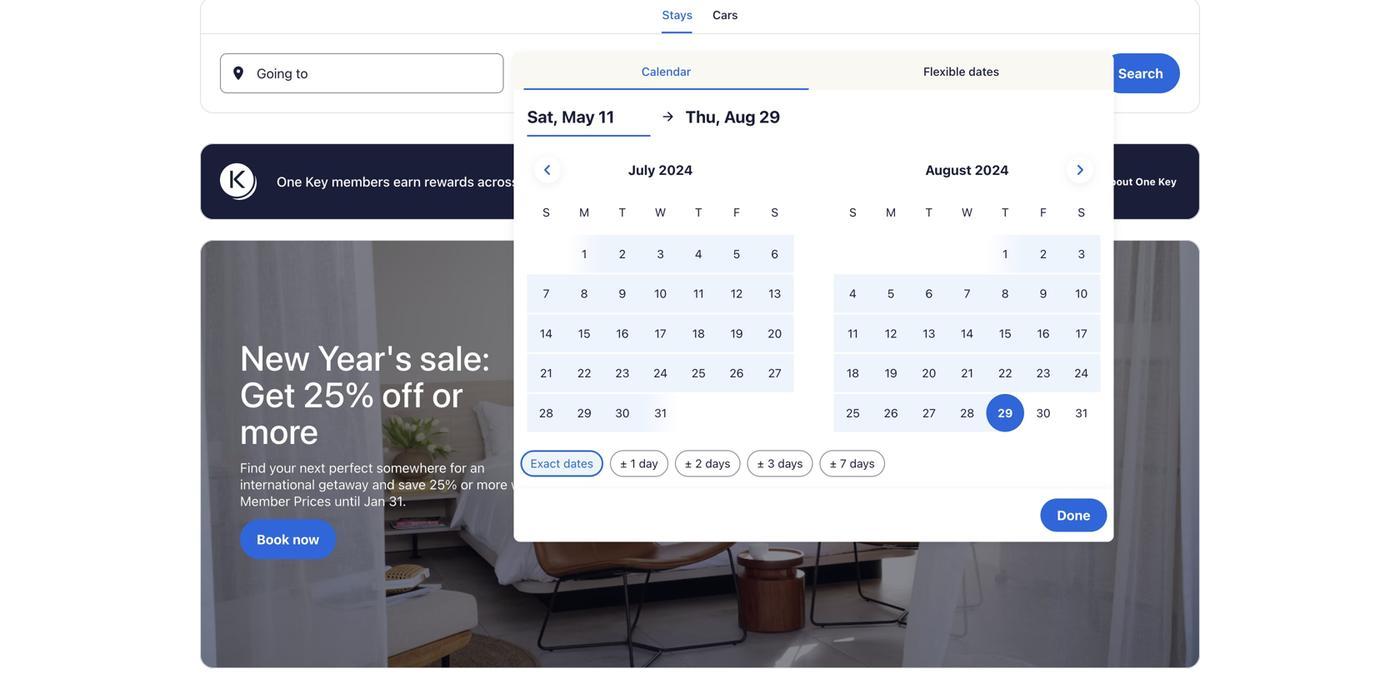 Task type: describe. For each thing, give the bounding box(es) containing it.
somewhere
[[377, 460, 447, 476]]

sale:
[[420, 337, 490, 378]]

3 t from the left
[[926, 205, 933, 219]]

your
[[269, 460, 296, 476]]

aug inside button
[[604, 72, 628, 88]]

1
[[631, 457, 636, 471]]

international
[[240, 477, 315, 492]]

1 t from the left
[[619, 205, 626, 219]]

2024 for august 2024
[[975, 162, 1009, 178]]

3 s from the left
[[849, 205, 857, 219]]

one key members earn rewards across expedia, hotels.com, and vrbo
[[277, 174, 712, 190]]

1 horizontal spatial 11
[[599, 107, 615, 126]]

search
[[1118, 65, 1164, 81]]

1 horizontal spatial key
[[1158, 176, 1177, 188]]

calendar
[[642, 65, 691, 78]]

w for july
[[655, 205, 666, 219]]

done
[[1057, 508, 1091, 524]]

for
[[450, 460, 467, 476]]

4 t from the left
[[1002, 205, 1009, 219]]

w for august
[[962, 205, 973, 219]]

29 inside button
[[631, 72, 648, 88]]

1 vertical spatial may
[[562, 107, 595, 126]]

1 horizontal spatial 25%
[[429, 477, 457, 492]]

members
[[332, 174, 390, 190]]

2 s from the left
[[771, 205, 779, 219]]

exact
[[531, 457, 560, 471]]

1 horizontal spatial and
[[656, 174, 679, 190]]

2 t from the left
[[695, 205, 702, 219]]

learn
[[1073, 176, 1102, 188]]

perfect
[[329, 460, 373, 476]]

-
[[595, 72, 601, 88]]

2024 for july 2024
[[659, 162, 693, 178]]

hotels.com,
[[578, 174, 653, 190]]

save
[[398, 477, 426, 492]]

until
[[335, 493, 360, 509]]

31 button
[[1063, 394, 1101, 432]]

aug inside button
[[724, 107, 756, 126]]

may 11 - aug 29
[[551, 72, 648, 88]]

august 2024 element
[[834, 203, 1101, 434]]

book now link
[[240, 519, 336, 559]]

learn about one key link
[[1070, 168, 1180, 195]]

± for ± 3 days
[[757, 457, 765, 471]]

30 button
[[1025, 394, 1063, 432]]

m for july 2024
[[579, 205, 589, 219]]

± for ± 1 day
[[620, 457, 627, 471]]

thu, aug 29 button
[[686, 97, 809, 137]]

tab list containing stays
[[200, 0, 1200, 33]]

0 horizontal spatial 25%
[[303, 374, 375, 415]]

0 horizontal spatial one
[[277, 174, 302, 190]]

sat, may 11 button
[[527, 97, 651, 137]]

exact dates
[[531, 457, 593, 471]]

days for ± 7 days
[[850, 457, 875, 471]]

getaway
[[319, 477, 369, 492]]

next
[[300, 460, 326, 476]]

1 vertical spatial more
[[477, 477, 508, 492]]

about
[[1104, 176, 1133, 188]]

4 s from the left
[[1078, 205, 1085, 219]]

2
[[695, 457, 702, 471]]

tab list containing calendar
[[514, 53, 1114, 90]]

dates for flexible dates
[[969, 65, 1000, 78]]

prices
[[294, 493, 331, 509]]

new
[[240, 337, 310, 378]]

flexible dates
[[924, 65, 1000, 78]]

± 1 day
[[620, 457, 658, 471]]

0 vertical spatial may
[[551, 72, 576, 88]]

1 horizontal spatial one
[[1136, 176, 1156, 188]]

f for august 2024
[[1040, 205, 1047, 219]]

0 vertical spatial or
[[432, 374, 463, 415]]

get
[[240, 374, 296, 415]]

jan
[[364, 493, 385, 509]]

calendar link
[[524, 53, 809, 90]]

directional image
[[661, 109, 676, 124]]



Task type: locate. For each thing, give the bounding box(es) containing it.
29 inside button
[[759, 107, 780, 126]]

new year's sale: get 25% off or more find your next perfect somewhere for an international getaway and save 25% or more with member prices until jan 31.
[[240, 337, 536, 509]]

m inside july 2024 element
[[579, 205, 589, 219]]

may 11 - aug 29 button
[[514, 53, 798, 93]]

aug
[[604, 72, 628, 88], [724, 107, 756, 126]]

± 2 days
[[685, 457, 731, 471]]

application
[[527, 150, 1101, 434]]

dates
[[969, 65, 1000, 78], [564, 457, 593, 471]]

done button
[[1041, 499, 1107, 532]]

0 horizontal spatial days
[[705, 457, 731, 471]]

0 vertical spatial tab list
[[200, 0, 1200, 33]]

29
[[631, 72, 648, 88], [759, 107, 780, 126]]

11
[[579, 72, 591, 88], [599, 107, 615, 126]]

next month image
[[1070, 160, 1090, 180]]

and up jan
[[372, 477, 395, 492]]

0 horizontal spatial and
[[372, 477, 395, 492]]

1 f from the left
[[734, 205, 740, 219]]

dates for exact dates
[[564, 457, 593, 471]]

± left 3
[[757, 457, 765, 471]]

1 horizontal spatial f
[[1040, 205, 1047, 219]]

previous month image
[[538, 160, 558, 180]]

0 horizontal spatial aug
[[604, 72, 628, 88]]

f inside august 2024 element
[[1040, 205, 1047, 219]]

and inside new year's sale: get 25% off or more find your next perfect somewhere for an international getaway and save 25% or more with member prices until jan 31.
[[372, 477, 395, 492]]

flexible
[[924, 65, 966, 78]]

3 ± from the left
[[757, 457, 765, 471]]

1 horizontal spatial more
[[477, 477, 508, 492]]

key left the members
[[305, 174, 328, 190]]

0 vertical spatial aug
[[604, 72, 628, 88]]

dates right the exact
[[564, 457, 593, 471]]

0 horizontal spatial 29
[[631, 72, 648, 88]]

0 horizontal spatial dates
[[564, 457, 593, 471]]

dates inside 'link'
[[969, 65, 1000, 78]]

0 vertical spatial and
[[656, 174, 679, 190]]

t down vrbo
[[695, 205, 702, 219]]

thu,
[[686, 107, 721, 126]]

0 horizontal spatial more
[[240, 410, 319, 451]]

or right off
[[432, 374, 463, 415]]

m for august 2024
[[886, 205, 896, 219]]

0 vertical spatial dates
[[969, 65, 1000, 78]]

m
[[579, 205, 589, 219], [886, 205, 896, 219]]

0 horizontal spatial w
[[655, 205, 666, 219]]

w
[[655, 205, 666, 219], [962, 205, 973, 219]]

sat, may 11
[[527, 107, 615, 126]]

t down 'august'
[[926, 205, 933, 219]]

0 horizontal spatial 2024
[[659, 162, 693, 178]]

f inside july 2024 element
[[734, 205, 740, 219]]

days right 3
[[778, 457, 803, 471]]

1 2024 from the left
[[659, 162, 693, 178]]

0 horizontal spatial f
[[734, 205, 740, 219]]

one left the members
[[277, 174, 302, 190]]

days right 2
[[705, 457, 731, 471]]

an
[[470, 460, 485, 476]]

1 days from the left
[[705, 457, 731, 471]]

4 ± from the left
[[830, 457, 837, 471]]

day
[[639, 457, 658, 471]]

1 m from the left
[[579, 205, 589, 219]]

3
[[768, 457, 775, 471]]

t down hotels.com,
[[619, 205, 626, 219]]

july 2024 element
[[527, 203, 794, 434]]

may left -
[[551, 72, 576, 88]]

0 horizontal spatial 11
[[579, 72, 591, 88]]

25% left off
[[303, 374, 375, 415]]

or
[[432, 374, 463, 415], [461, 477, 473, 492]]

2 2024 from the left
[[975, 162, 1009, 178]]

1 vertical spatial tab list
[[514, 53, 1114, 90]]

inside a bright image
[[200, 240, 1200, 669]]

t
[[619, 205, 626, 219], [695, 205, 702, 219], [926, 205, 933, 219], [1002, 205, 1009, 219]]

days right 7
[[850, 457, 875, 471]]

find
[[240, 460, 266, 476]]

2024 right 'august'
[[975, 162, 1009, 178]]

± 3 days
[[757, 457, 803, 471]]

w down the august 2024 at the top of the page
[[962, 205, 973, 219]]

2 f from the left
[[1040, 205, 1047, 219]]

flexible dates link
[[819, 53, 1104, 90]]

29 right -
[[631, 72, 648, 88]]

± left 2
[[685, 457, 692, 471]]

aug right thu,
[[724, 107, 756, 126]]

s
[[543, 205, 550, 219], [771, 205, 779, 219], [849, 205, 857, 219], [1078, 205, 1085, 219]]

july 2024
[[628, 162, 693, 178]]

expedia,
[[522, 174, 575, 190]]

application containing july 2024
[[527, 150, 1101, 434]]

tab list
[[200, 0, 1200, 33], [514, 53, 1114, 90]]

sat,
[[527, 107, 558, 126]]

w down july 2024
[[655, 205, 666, 219]]

1 horizontal spatial w
[[962, 205, 973, 219]]

2 days from the left
[[778, 457, 803, 471]]

may right sat,
[[562, 107, 595, 126]]

0 horizontal spatial key
[[305, 174, 328, 190]]

year's
[[317, 337, 412, 378]]

learn about one key
[[1073, 176, 1177, 188]]

1 horizontal spatial days
[[778, 457, 803, 471]]

august
[[926, 162, 972, 178]]

rewards
[[424, 174, 474, 190]]

29 right thu,
[[759, 107, 780, 126]]

2 ± from the left
[[685, 457, 692, 471]]

± left 7
[[830, 457, 837, 471]]

w inside july 2024 element
[[655, 205, 666, 219]]

1 vertical spatial 11
[[599, 107, 615, 126]]

1 horizontal spatial m
[[886, 205, 896, 219]]

tab list up thu, aug 29 button
[[514, 53, 1114, 90]]

1 s from the left
[[543, 205, 550, 219]]

1 vertical spatial 29
[[759, 107, 780, 126]]

cars link
[[713, 0, 738, 33]]

31.
[[389, 493, 406, 509]]

2024 right july
[[659, 162, 693, 178]]

0 vertical spatial more
[[240, 410, 319, 451]]

days for ± 2 days
[[705, 457, 731, 471]]

t down the august 2024 at the top of the page
[[1002, 205, 1009, 219]]

30
[[1036, 406, 1051, 420]]

stays
[[662, 8, 693, 22]]

±
[[620, 457, 627, 471], [685, 457, 692, 471], [757, 457, 765, 471], [830, 457, 837, 471]]

25%
[[303, 374, 375, 415], [429, 477, 457, 492]]

f
[[734, 205, 740, 219], [1040, 205, 1047, 219]]

one right about
[[1136, 176, 1156, 188]]

more down an
[[477, 477, 508, 492]]

stays link
[[662, 0, 693, 33]]

and
[[656, 174, 679, 190], [372, 477, 395, 492]]

± for ± 2 days
[[685, 457, 692, 471]]

one
[[277, 174, 302, 190], [1136, 176, 1156, 188]]

more up your
[[240, 410, 319, 451]]

1 vertical spatial aug
[[724, 107, 756, 126]]

with
[[511, 477, 536, 492]]

book now
[[257, 532, 320, 547]]

1 vertical spatial dates
[[564, 457, 593, 471]]

days
[[705, 457, 731, 471], [778, 457, 803, 471], [850, 457, 875, 471]]

search button
[[1102, 53, 1180, 93]]

dates right the "flexible"
[[969, 65, 1000, 78]]

2 horizontal spatial days
[[850, 457, 875, 471]]

1 ± from the left
[[620, 457, 627, 471]]

7
[[840, 457, 847, 471]]

11 down may 11 - aug 29
[[599, 107, 615, 126]]

± 7 days
[[830, 457, 875, 471]]

member
[[240, 493, 290, 509]]

25% down for
[[429, 477, 457, 492]]

1 horizontal spatial 2024
[[975, 162, 1009, 178]]

key
[[305, 174, 328, 190], [1158, 176, 1177, 188]]

cars
[[713, 8, 738, 22]]

book
[[257, 532, 289, 547]]

1 vertical spatial 25%
[[429, 477, 457, 492]]

off
[[382, 374, 425, 415]]

more
[[240, 410, 319, 451], [477, 477, 508, 492]]

11 left -
[[579, 72, 591, 88]]

f for july 2024
[[734, 205, 740, 219]]

3 days from the left
[[850, 457, 875, 471]]

1 horizontal spatial aug
[[724, 107, 756, 126]]

days for ± 3 days
[[778, 457, 803, 471]]

aug right -
[[604, 72, 628, 88]]

tab list up the calendar at the left
[[200, 0, 1200, 33]]

1 vertical spatial and
[[372, 477, 395, 492]]

and right july
[[656, 174, 679, 190]]

may
[[551, 72, 576, 88], [562, 107, 595, 126]]

31
[[1075, 406, 1088, 420]]

august 2024
[[926, 162, 1009, 178]]

or down for
[[461, 477, 473, 492]]

vrbo
[[683, 174, 712, 190]]

± for ± 7 days
[[830, 457, 837, 471]]

1 horizontal spatial dates
[[969, 65, 1000, 78]]

0 vertical spatial 11
[[579, 72, 591, 88]]

0 vertical spatial 25%
[[303, 374, 375, 415]]

key right about
[[1158, 176, 1177, 188]]

w inside august 2024 element
[[962, 205, 973, 219]]

0 horizontal spatial m
[[579, 205, 589, 219]]

0 vertical spatial 29
[[631, 72, 648, 88]]

earn
[[393, 174, 421, 190]]

1 horizontal spatial 29
[[759, 107, 780, 126]]

m inside august 2024 element
[[886, 205, 896, 219]]

2024
[[659, 162, 693, 178], [975, 162, 1009, 178]]

thu, aug 29
[[686, 107, 780, 126]]

1 vertical spatial or
[[461, 477, 473, 492]]

2 m from the left
[[886, 205, 896, 219]]

across
[[478, 174, 519, 190]]

± left 1
[[620, 457, 627, 471]]

1 w from the left
[[655, 205, 666, 219]]

2 w from the left
[[962, 205, 973, 219]]

now
[[293, 532, 320, 547]]

july
[[628, 162, 656, 178]]



Task type: vqa. For each thing, say whether or not it's contained in the screenshot.
Any
no



